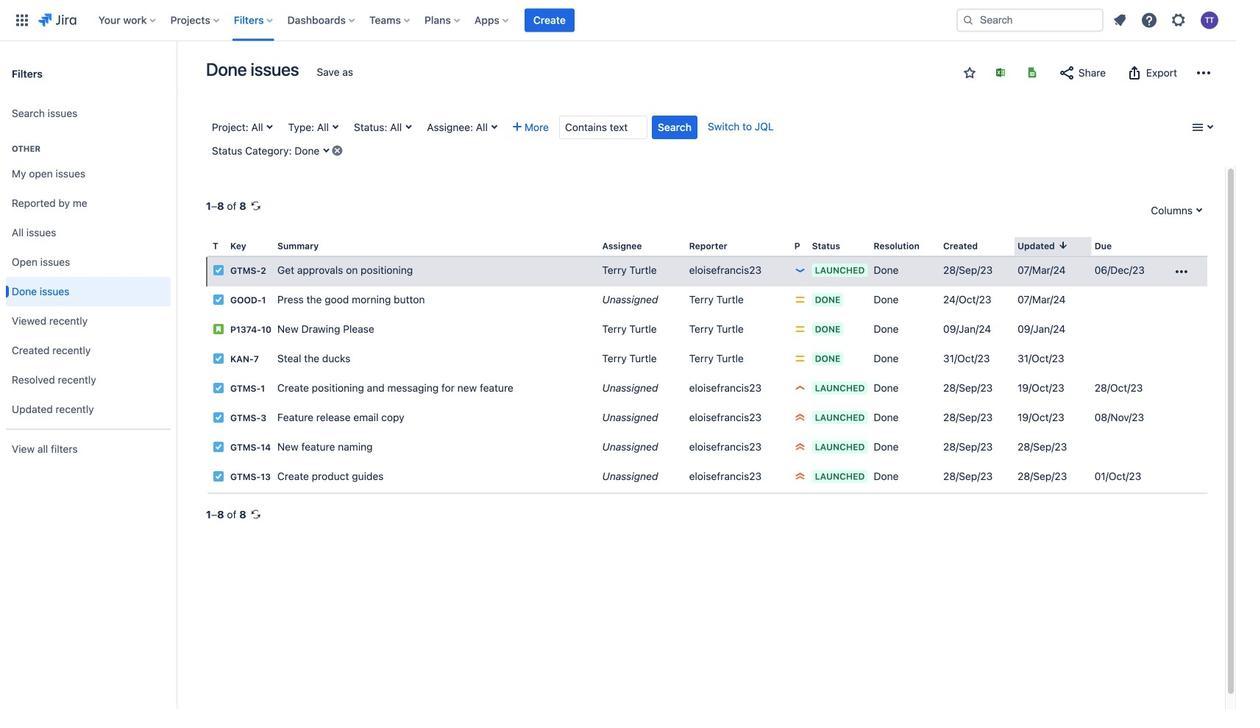Task type: describe. For each thing, give the bounding box(es) containing it.
2 task image from the top
[[213, 294, 225, 306]]

notifications image
[[1112, 11, 1129, 29]]

open in microsoft excel image
[[995, 67, 1007, 78]]

high image
[[795, 382, 807, 394]]

task image for highest image
[[213, 471, 225, 482]]

primary element
[[9, 0, 945, 41]]

medium image for story icon
[[795, 323, 807, 335]]

more actions image
[[1198, 64, 1211, 82]]

small image
[[964, 67, 976, 79]]

task image for medium image
[[213, 353, 225, 365]]

task image for high icon
[[213, 382, 225, 394]]

Search issues using keywords text field
[[560, 116, 648, 139]]

task image for low icon
[[213, 264, 225, 276]]

task image for 1st highest icon
[[213, 412, 225, 423]]

medium image for 4th task icon from the bottom
[[795, 294, 807, 306]]

story image
[[213, 323, 225, 335]]

open in google sheets image
[[1027, 67, 1039, 78]]

Search field
[[957, 8, 1104, 32]]

low image
[[795, 264, 807, 276]]

small image
[[1058, 239, 1070, 251]]

1 highest image from the top
[[795, 412, 807, 423]]

settings image
[[1171, 11, 1188, 29]]



Task type: locate. For each thing, give the bounding box(es) containing it.
highest image
[[795, 412, 807, 423], [795, 441, 807, 453]]

0 vertical spatial highest image
[[795, 412, 807, 423]]

task image for 1st highest icon from the bottom
[[213, 441, 225, 453]]

2 highest image from the top
[[795, 441, 807, 453]]

highest image
[[795, 471, 807, 482]]

medium image
[[795, 353, 807, 365]]

0 vertical spatial task image
[[213, 382, 225, 394]]

1 task image from the top
[[213, 382, 225, 394]]

highest image up highest image
[[795, 441, 807, 453]]

1 medium image from the top
[[795, 294, 807, 306]]

heading
[[6, 143, 171, 155]]

2 task image from the top
[[213, 412, 225, 423]]

0 vertical spatial medium image
[[795, 294, 807, 306]]

1 vertical spatial task image
[[213, 412, 225, 423]]

1 vertical spatial highest image
[[795, 441, 807, 453]]

other group
[[6, 128, 171, 428]]

appswitcher icon image
[[13, 11, 31, 29]]

remove criteria image
[[332, 145, 343, 156]]

2 medium image from the top
[[795, 323, 807, 335]]

1 task image from the top
[[213, 264, 225, 276]]

3 task image from the top
[[213, 353, 225, 365]]

main content
[[177, 41, 1237, 709]]

medium image up medium image
[[795, 323, 807, 335]]

search image
[[963, 14, 975, 26]]

medium image down low icon
[[795, 294, 807, 306]]

sidebar navigation image
[[161, 59, 193, 88]]

help image
[[1141, 11, 1159, 29]]

4 task image from the top
[[213, 441, 225, 453]]

1 vertical spatial medium image
[[795, 323, 807, 335]]

task image
[[213, 382, 225, 394], [213, 412, 225, 423]]

highest image down high icon
[[795, 412, 807, 423]]

banner
[[0, 0, 1237, 41]]

your profile and settings image
[[1202, 11, 1219, 29]]

task image
[[213, 264, 225, 276], [213, 294, 225, 306], [213, 353, 225, 365], [213, 441, 225, 453], [213, 471, 225, 482]]

5 task image from the top
[[213, 471, 225, 482]]

jira image
[[38, 11, 76, 29], [38, 11, 76, 29]]

medium image
[[795, 294, 807, 306], [795, 323, 807, 335]]



Task type: vqa. For each thing, say whether or not it's contained in the screenshot.
YOUR
no



